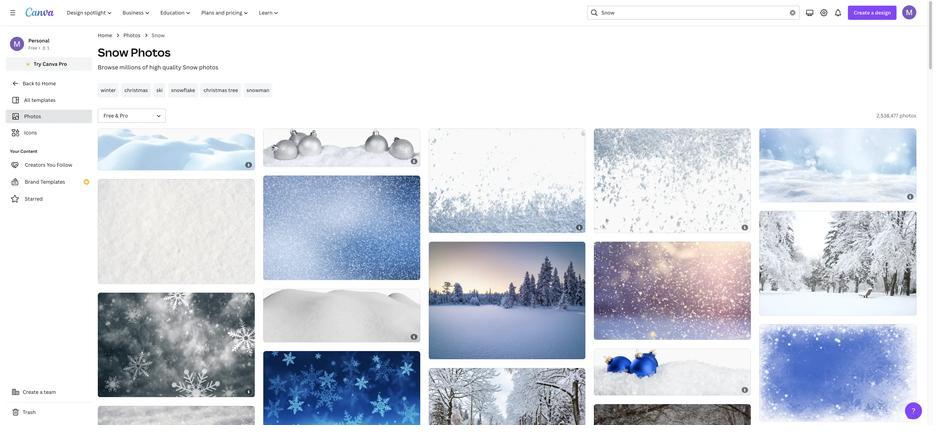 Task type: describe. For each thing, give the bounding box(es) containing it.
snowflake link
[[168, 83, 198, 97]]

all
[[24, 97, 30, 104]]

free & pro button
[[98, 109, 166, 123]]

2,538,477 photos
[[877, 112, 917, 119]]

ski
[[156, 87, 163, 94]]

free for free •
[[28, 45, 37, 51]]

you
[[47, 162, 56, 168]]

to
[[35, 80, 40, 87]]

premium isolated images & templates image for snow covered trees and field image
[[429, 129, 586, 233]]

$ for christmas snow image
[[248, 163, 250, 168]]

snow for snow photos browse millions of high quality snow photos
[[98, 45, 128, 60]]

create a team button
[[6, 386, 92, 400]]

snowman
[[247, 87, 270, 94]]

snow covered trees and pathway image
[[594, 405, 751, 426]]

0 vertical spatial home
[[98, 32, 112, 39]]

$ for christmas toys  in snow on white image
[[744, 388, 746, 393]]

$ for premium isolated images & templates corresponding to snow covered trees and field image
[[579, 226, 581, 231]]

white christmas balls image
[[263, 129, 420, 167]]

icons link
[[10, 126, 88, 140]]

christmas for christmas tree
[[204, 87, 227, 94]]

brand
[[25, 179, 39, 185]]

creators you follow
[[25, 162, 72, 168]]

winter link
[[98, 83, 119, 97]]

snow on blue background image
[[263, 176, 420, 280]]

ski link
[[154, 83, 166, 97]]

christmas for christmas
[[124, 87, 148, 94]]

premium isolated images & templates image for 'snowflakes in winter' image
[[594, 129, 751, 233]]

tree
[[228, 87, 238, 94]]

snow photos browse millions of high quality snow photos
[[98, 45, 218, 71]]

snowflake
[[171, 87, 195, 94]]

christmas tree link
[[201, 83, 241, 97]]

templates
[[40, 179, 65, 185]]

2,538,477
[[877, 112, 899, 119]]

a park covered in snow image
[[429, 369, 586, 426]]

$ for the white christmas balls image
[[413, 159, 415, 164]]

create for create a design
[[854, 9, 870, 16]]

all templates link
[[10, 94, 88, 107]]

pro for try canva pro
[[59, 61, 67, 67]]

christmas snow image
[[98, 129, 255, 171]]

brand templates link
[[6, 175, 92, 189]]

your content
[[10, 149, 37, 155]]

your
[[10, 149, 19, 155]]

brand templates
[[25, 179, 65, 185]]

? button
[[905, 403, 922, 420]]

$ for snow hill landscape scene cutout image
[[413, 335, 415, 340]]

templates
[[32, 97, 56, 104]]

?
[[912, 407, 916, 417]]

home link
[[98, 32, 112, 39]]

christmas toys  in snow on white image
[[594, 349, 751, 396]]

snowflakes in winter image
[[594, 242, 751, 340]]

browse
[[98, 63, 118, 71]]

top level navigation element
[[62, 6, 285, 20]]

back
[[23, 80, 34, 87]]

follow
[[57, 162, 72, 168]]

back to home link
[[6, 77, 92, 91]]

create a design
[[854, 9, 891, 16]]

$ for winter background , snow, snowflakes image
[[910, 414, 912, 419]]

create a team
[[23, 389, 56, 396]]

back to home
[[23, 80, 56, 87]]

&
[[115, 112, 118, 119]]

millions
[[119, 63, 141, 71]]

$ for christmas snow background with snow drifts. image
[[910, 195, 912, 199]]



Task type: vqa. For each thing, say whether or not it's contained in the screenshot.
Category 'button'
no



Task type: locate. For each thing, give the bounding box(es) containing it.
trash link
[[6, 406, 92, 420]]

home
[[98, 32, 112, 39], [42, 80, 56, 87]]

0 horizontal spatial christmas
[[124, 87, 148, 94]]

of
[[142, 63, 148, 71]]

all templates
[[24, 97, 56, 104]]

1 vertical spatial a
[[40, 389, 43, 396]]

christmas link
[[122, 83, 151, 97]]

snow right quality
[[183, 63, 198, 71]]

1 horizontal spatial premium isolated images & templates image
[[594, 129, 751, 233]]

winter background , snow, snowflakes image
[[760, 325, 917, 422]]

snow hill landscape scene cutout image
[[263, 289, 420, 343]]

0 vertical spatial a
[[871, 9, 874, 16]]

christmas left ski
[[124, 87, 148, 94]]

1 horizontal spatial create
[[854, 9, 870, 16]]

free & pro
[[104, 112, 128, 119]]

try
[[34, 61, 41, 67]]

content
[[20, 149, 37, 155]]

$
[[413, 159, 415, 164], [248, 163, 250, 168], [910, 195, 912, 199], [579, 226, 581, 231], [744, 226, 746, 231], [413, 335, 415, 340], [744, 388, 746, 393], [248, 390, 250, 395], [910, 414, 912, 419]]

snow for snow
[[152, 32, 165, 39]]

personal
[[28, 37, 49, 44]]

premium isolated images & templates image
[[429, 129, 586, 233], [594, 129, 751, 233]]

1 horizontal spatial home
[[98, 32, 112, 39]]

photos
[[123, 32, 140, 39], [131, 45, 171, 60], [24, 113, 41, 120]]

1 vertical spatial snow
[[98, 45, 128, 60]]

create inside button
[[23, 389, 39, 396]]

starred link
[[6, 192, 92, 206]]

create for create a team
[[23, 389, 39, 396]]

creators
[[25, 162, 45, 168]]

snowing image
[[263, 352, 420, 426]]

a inside button
[[40, 389, 43, 396]]

starred
[[25, 196, 43, 202]]

Search search field
[[602, 6, 786, 19]]

1 christmas from the left
[[124, 87, 148, 94]]

pro right canva
[[59, 61, 67, 67]]

0 horizontal spatial create
[[23, 389, 39, 396]]

pro inside dropdown button
[[120, 112, 128, 119]]

0 horizontal spatial home
[[42, 80, 56, 87]]

a inside dropdown button
[[871, 9, 874, 16]]

snow crystals in winter image
[[98, 407, 255, 426]]

a left team
[[40, 389, 43, 396]]

create left team
[[23, 389, 39, 396]]

pro for free & pro
[[120, 112, 128, 119]]

photos inside snow photos browse millions of high quality snow photos
[[131, 45, 171, 60]]

photos up christmas tree
[[199, 63, 218, 71]]

photos right "home" link
[[123, 32, 140, 39]]

icons
[[24, 129, 37, 136]]

christmas tree
[[204, 87, 238, 94]]

free •
[[28, 45, 40, 51]]

pro
[[59, 61, 67, 67], [120, 112, 128, 119]]

background of fluffy snow image
[[98, 180, 255, 284]]

pro inside button
[[59, 61, 67, 67]]

photos link
[[123, 32, 140, 39]]

1 horizontal spatial snow
[[152, 32, 165, 39]]

photos up high
[[131, 45, 171, 60]]

1 vertical spatial free
[[104, 112, 114, 119]]

0 horizontal spatial snow
[[98, 45, 128, 60]]

a for design
[[871, 9, 874, 16]]

home right to
[[42, 80, 56, 87]]

•
[[39, 45, 40, 51]]

1 vertical spatial create
[[23, 389, 39, 396]]

1 vertical spatial photos
[[131, 45, 171, 60]]

create
[[854, 9, 870, 16], [23, 389, 39, 396]]

photos inside snow photos browse millions of high quality snow photos
[[199, 63, 218, 71]]

1 horizontal spatial pro
[[120, 112, 128, 119]]

2 vertical spatial photos
[[24, 113, 41, 120]]

high
[[149, 63, 161, 71]]

2 premium isolated images & templates image from the left
[[594, 129, 751, 233]]

1 horizontal spatial a
[[871, 9, 874, 16]]

snow storm image
[[98, 293, 255, 398]]

1 vertical spatial photos
[[900, 112, 917, 119]]

2 christmas from the left
[[204, 87, 227, 94]]

0 vertical spatial snow
[[152, 32, 165, 39]]

christmas
[[124, 87, 148, 94], [204, 87, 227, 94]]

$ for snow storm image
[[248, 390, 250, 395]]

1 vertical spatial pro
[[120, 112, 128, 119]]

photos
[[199, 63, 218, 71], [900, 112, 917, 119]]

pro right & on the left of page
[[120, 112, 128, 119]]

free inside dropdown button
[[104, 112, 114, 119]]

team
[[44, 389, 56, 396]]

0 vertical spatial free
[[28, 45, 37, 51]]

0 vertical spatial photos
[[123, 32, 140, 39]]

1 premium isolated images & templates image from the left
[[429, 129, 586, 233]]

christmas left tree at the top
[[204, 87, 227, 94]]

maria williams image
[[903, 5, 917, 19]]

create a design button
[[848, 6, 897, 20]]

$ for premium isolated images & templates related to 'snowflakes in winter' image
[[744, 226, 746, 231]]

0 vertical spatial pro
[[59, 61, 67, 67]]

free for free & pro
[[104, 112, 114, 119]]

photography of fir trees covered in snow image
[[760, 211, 917, 316]]

snow covered trees and field image
[[429, 242, 586, 360]]

snow up the browse
[[98, 45, 128, 60]]

0 horizontal spatial photos
[[199, 63, 218, 71]]

None search field
[[588, 6, 800, 20]]

design
[[875, 9, 891, 16]]

create inside dropdown button
[[854, 9, 870, 16]]

photos up icons at the top left of the page
[[24, 113, 41, 120]]

snowman link
[[244, 83, 272, 97]]

home left photos link
[[98, 32, 112, 39]]

trash
[[23, 409, 36, 416]]

a left design
[[871, 9, 874, 16]]

0 horizontal spatial a
[[40, 389, 43, 396]]

try canva pro button
[[6, 57, 92, 71]]

snow
[[152, 32, 165, 39], [98, 45, 128, 60], [183, 63, 198, 71]]

christmas snow background with snow drifts. image
[[760, 129, 917, 202]]

free left & on the left of page
[[104, 112, 114, 119]]

1 horizontal spatial photos
[[900, 112, 917, 119]]

0 horizontal spatial pro
[[59, 61, 67, 67]]

photos right 2,538,477
[[900, 112, 917, 119]]

0 horizontal spatial premium isolated images & templates image
[[429, 129, 586, 233]]

1 vertical spatial home
[[42, 80, 56, 87]]

winter
[[101, 87, 116, 94]]

free
[[28, 45, 37, 51], [104, 112, 114, 119]]

2 horizontal spatial snow
[[183, 63, 198, 71]]

try canva pro
[[34, 61, 67, 67]]

1 horizontal spatial free
[[104, 112, 114, 119]]

1
[[47, 45, 49, 51]]

0 vertical spatial create
[[854, 9, 870, 16]]

canva
[[43, 61, 58, 67]]

a
[[871, 9, 874, 16], [40, 389, 43, 396]]

2 vertical spatial snow
[[183, 63, 198, 71]]

snow up snow photos browse millions of high quality snow photos
[[152, 32, 165, 39]]

0 vertical spatial photos
[[199, 63, 218, 71]]

free left •
[[28, 45, 37, 51]]

creators you follow link
[[6, 158, 92, 172]]

0 horizontal spatial free
[[28, 45, 37, 51]]

create left design
[[854, 9, 870, 16]]

quality
[[162, 63, 181, 71]]

1 horizontal spatial christmas
[[204, 87, 227, 94]]

a for team
[[40, 389, 43, 396]]



